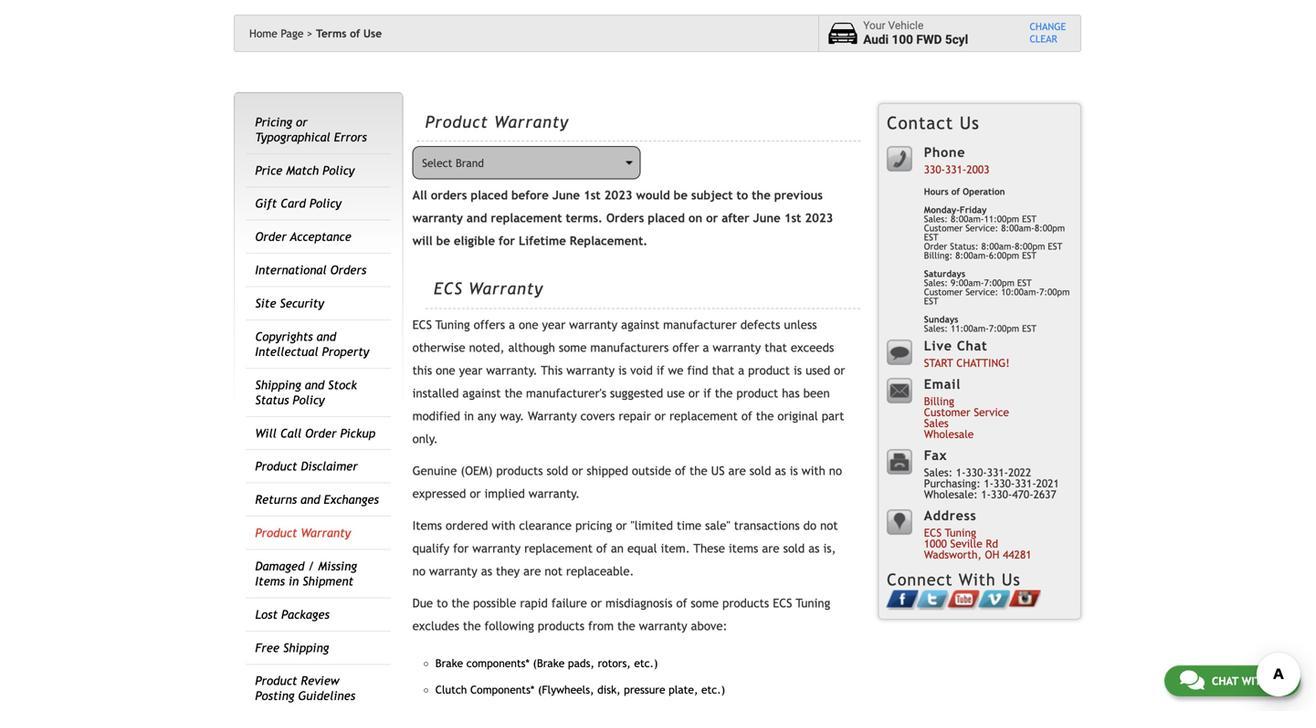 Task type: describe. For each thing, give the bounding box(es) containing it.
purchasing:
[[924, 477, 981, 490]]

rapid
[[520, 596, 548, 611]]

packages
[[281, 608, 330, 622]]

2 vertical spatial products
[[538, 619, 585, 633]]

implied
[[485, 487, 525, 501]]

1 horizontal spatial june
[[753, 211, 781, 225]]

1 horizontal spatial 2023
[[805, 211, 833, 225]]

with inside the items ordered with clearance pricing or "limited time sale" transactions do not qualify for warranty replacement of an equal item. these items are sold as is, no warranty as they are not replaceable.
[[492, 519, 516, 533]]

change
[[1030, 21, 1066, 32]]

with inside genuine (oem) products sold or shipped outside of the us are sold as is with no expressed or implied warranty.
[[802, 464, 826, 478]]

warranty. inside genuine (oem) products sold or shipped outside of the us are sold as is with no expressed or implied warranty.
[[529, 487, 580, 501]]

1 vertical spatial are
[[762, 542, 780, 556]]

international orders
[[255, 263, 367, 277]]

home
[[249, 27, 278, 40]]

site security link
[[255, 296, 324, 311]]

1 horizontal spatial chat
[[1212, 675, 1239, 688]]

or right repair
[[655, 409, 666, 423]]

errors
[[334, 130, 367, 144]]

of inside genuine (oem) products sold or shipped outside of the us are sold as is with no expressed or implied warranty.
[[675, 464, 686, 478]]

0 horizontal spatial us
[[960, 113, 980, 133]]

tuning inside the ecs tuning offers a one year warranty against manufacturer defects unless otherwise noted, although some manufacturers offer a warranty that exceeds this one year warranty. this warranty is void if we find that a product is used or installed against the manufacturer's suggested use or if the product has been modified in any way. warranty covers repair or replacement of the original part only.
[[436, 318, 470, 332]]

330- down 2022
[[991, 488, 1012, 501]]

7:00pm right 9:00am-
[[1040, 287, 1070, 297]]

or inside all orders placed before june 1st 2023 would be subject to the previous warranty and replacement terms. orders placed on or after june 1st 2023 will be eligible for lifetime replacement.
[[706, 211, 718, 225]]

7:00pm down '6:00pm'
[[984, 278, 1015, 288]]

of inside hours of operation monday-friday sales: 8:00am-11:00pm est customer service: 8:00am-8:00pm est order status: 8:00am-8:00pm est billing: 8:00am-6:00pm est saturdays sales: 9:00am-7:00pm est customer service: 10:00am-7:00pm est sundays sales: 11:00am-7:00pm est
[[952, 186, 960, 197]]

policy for price match policy
[[323, 163, 355, 178]]

warranty down defects
[[713, 341, 761, 355]]

contact
[[887, 113, 954, 133]]

monday-
[[924, 205, 960, 215]]

seville
[[951, 537, 983, 550]]

disclaimer
[[301, 460, 358, 474]]

security
[[280, 296, 324, 311]]

is left void
[[619, 363, 627, 378]]

misdiagnosis
[[606, 596, 673, 611]]

match
[[286, 163, 319, 178]]

11:00pm
[[984, 214, 1020, 224]]

email billing customer service sales wholesale
[[924, 377, 1010, 441]]

1 customer from the top
[[924, 223, 963, 233]]

orders
[[431, 188, 467, 203]]

warranty up manufacturers
[[569, 318, 618, 332]]

0 vertical spatial against
[[621, 318, 660, 332]]

is left used
[[794, 363, 802, 378]]

your
[[863, 19, 886, 32]]

tuning inside due to the possible rapid failure or misdiagnosis of some products ecs tuning excludes the following products from the warranty above:
[[796, 596, 831, 611]]

with
[[959, 570, 996, 590]]

no inside genuine (oem) products sold or shipped outside of the us are sold as is with no expressed or implied warranty.
[[829, 464, 842, 478]]

ecs down eligible
[[434, 279, 463, 298]]

1 vertical spatial product
[[737, 386, 779, 400]]

or left shipped
[[572, 464, 583, 478]]

billing link
[[924, 395, 955, 408]]

comments image
[[1180, 670, 1205, 692]]

would
[[636, 188, 670, 203]]

offers
[[474, 318, 505, 332]]

1 vertical spatial if
[[703, 386, 711, 400]]

sales
[[924, 417, 949, 430]]

lost
[[255, 608, 278, 622]]

of inside the items ordered with clearance pricing or "limited time sale" transactions do not qualify for warranty replacement of an equal item. these items are sold as is, no warranty as they are not replaceable.
[[596, 542, 607, 556]]

the inside genuine (oem) products sold or shipped outside of the us are sold as is with no expressed or implied warranty.
[[690, 464, 708, 478]]

find
[[687, 363, 709, 378]]

0 horizontal spatial that
[[712, 363, 735, 378]]

order acceptance link
[[255, 230, 351, 244]]

330- up wholesale:
[[966, 466, 987, 479]]

product for product disclaimer link
[[255, 460, 297, 474]]

8:00am- up 9:00am-
[[956, 250, 989, 261]]

components*
[[470, 684, 535, 697]]

card
[[281, 197, 306, 211]]

2022
[[1009, 466, 1032, 479]]

excludes
[[413, 619, 459, 633]]

2 sales: from the top
[[924, 278, 948, 288]]

shipping and stock status policy link
[[255, 378, 357, 407]]

7:00pm down 10:00am-
[[989, 323, 1020, 334]]

transactions
[[734, 519, 800, 533]]

order acceptance
[[255, 230, 351, 244]]

price match policy link
[[255, 163, 355, 178]]

1 vertical spatial shipping
[[283, 641, 329, 655]]

brake components* (brake pads, rotors, etc.)
[[436, 657, 658, 670]]

1- right wholesale:
[[981, 488, 991, 501]]

damaged / missing items in shipment
[[255, 559, 357, 589]]

chat inside live chat start chatting!
[[957, 338, 988, 353]]

pricing
[[255, 115, 292, 129]]

policy for gift card policy
[[310, 197, 342, 211]]

will call order pickup link
[[255, 426, 376, 441]]

or inside due to the possible rapid failure or misdiagnosis of some products ecs tuning excludes the following products from the warranty above:
[[591, 596, 602, 611]]

plate,
[[669, 684, 698, 697]]

these
[[694, 542, 725, 556]]

items
[[729, 542, 759, 556]]

review
[[301, 674, 339, 689]]

noted,
[[469, 341, 505, 355]]

as inside genuine (oem) products sold or shipped outside of the us are sold as is with no expressed or implied warranty.
[[775, 464, 786, 478]]

no inside the items ordered with clearance pricing or "limited time sale" transactions do not qualify for warranty replacement of an equal item. these items are sold as is, no warranty as they are not replaceable.
[[413, 564, 426, 579]]

330- inside phone 330-331-2003
[[924, 163, 946, 176]]

for inside the items ordered with clearance pricing or "limited time sale" transactions do not qualify for warranty replacement of an equal item. these items are sold as is, no warranty as they are not replaceable.
[[453, 542, 469, 556]]

8:00am- up '6:00pm'
[[1001, 223, 1035, 233]]

1 vertical spatial a
[[703, 341, 709, 355]]

exchanges
[[324, 493, 379, 507]]

0 vertical spatial 2023
[[604, 188, 633, 203]]

1 horizontal spatial 331-
[[987, 466, 1009, 479]]

1 horizontal spatial be
[[674, 188, 688, 203]]

0 horizontal spatial if
[[657, 363, 665, 378]]

0 vertical spatial that
[[765, 341, 787, 355]]

unless
[[784, 318, 817, 332]]

status
[[255, 393, 289, 407]]

all orders placed before june 1st 2023 would be subject to the previous warranty and replacement terms. orders placed on or after june 1st 2023 will be eligible for lifetime replacement.
[[413, 188, 833, 248]]

hours
[[924, 186, 949, 197]]

sundays
[[924, 314, 959, 325]]

3 sales: from the top
[[924, 323, 948, 334]]

0 horizontal spatial order
[[255, 230, 287, 244]]

330-331-2003 link
[[924, 163, 990, 176]]

is inside genuine (oem) products sold or shipped outside of the us are sold as is with no expressed or implied warranty.
[[790, 464, 798, 478]]

this
[[541, 363, 563, 378]]

lost packages
[[255, 608, 330, 622]]

will call order pickup
[[255, 426, 376, 441]]

2 horizontal spatial as
[[809, 542, 820, 556]]

0 horizontal spatial june
[[552, 188, 580, 203]]

tuning inside address ecs tuning 1000 seville rd wadsworth, oh 44281
[[945, 526, 977, 539]]

free
[[255, 641, 280, 655]]

page
[[281, 27, 304, 40]]

0 horizontal spatial against
[[463, 386, 501, 400]]

warranty up they
[[472, 542, 521, 556]]

0 vertical spatial 8:00pm
[[1035, 223, 1065, 233]]

for inside all orders placed before june 1st 2023 would be subject to the previous warranty and replacement terms. orders placed on or after june 1st 2023 will be eligible for lifetime replacement.
[[499, 234, 515, 248]]

1 vertical spatial etc.)
[[702, 684, 725, 697]]

1 vertical spatial year
[[459, 363, 483, 378]]

copyrights and intellectual property
[[255, 330, 369, 359]]

0 horizontal spatial one
[[436, 363, 456, 378]]

1 horizontal spatial product warranty
[[425, 112, 569, 132]]

items inside "damaged / missing items in shipment"
[[255, 575, 285, 589]]

or inside pricing or typographical errors
[[296, 115, 307, 129]]

replacement for "limited
[[524, 542, 593, 556]]

change link
[[1030, 21, 1066, 33]]

2 horizontal spatial 331-
[[1015, 477, 1037, 490]]

gift card policy link
[[255, 197, 342, 211]]

the up excludes
[[452, 596, 470, 611]]

after
[[722, 211, 750, 225]]

before
[[512, 188, 549, 203]]

8:00am- down 11:00pm
[[982, 241, 1015, 252]]

0 horizontal spatial as
[[481, 564, 492, 579]]

hours of operation monday-friday sales: 8:00am-11:00pm est customer service: 8:00am-8:00pm est order status: 8:00am-8:00pm est billing: 8:00am-6:00pm est saturdays sales: 9:00am-7:00pm est customer service: 10:00am-7:00pm est sundays sales: 11:00am-7:00pm est
[[924, 186, 1070, 334]]

manufacturer
[[663, 318, 737, 332]]

start chatting! link
[[924, 357, 1010, 369]]

the right from
[[618, 619, 636, 633]]

product up select brand in the left top of the page
[[425, 112, 489, 132]]

part
[[822, 409, 844, 423]]

covers
[[581, 409, 615, 423]]

price match policy
[[255, 163, 355, 178]]

/
[[308, 559, 315, 574]]

product for 'product review posting guidelines' link
[[255, 674, 297, 689]]

pricing or typographical errors
[[255, 115, 367, 144]]

friday
[[960, 205, 987, 215]]

damaged / missing items in shipment link
[[255, 559, 357, 589]]

are inside genuine (oem) products sold or shipped outside of the us are sold as is with no expressed or implied warranty.
[[729, 464, 746, 478]]

331- inside phone 330-331-2003
[[946, 163, 967, 176]]

the right use
[[715, 386, 733, 400]]

missing
[[318, 559, 357, 574]]

2 service: from the top
[[966, 287, 999, 297]]

customer service link
[[924, 406, 1010, 419]]

or right use
[[689, 386, 700, 400]]

0 horizontal spatial product warranty
[[255, 526, 351, 540]]

ecs inside due to the possible rapid failure or misdiagnosis of some products ecs tuning excludes the following products from the warranty above:
[[773, 596, 793, 611]]

warranty inside all orders placed before june 1st 2023 would be subject to the previous warranty and replacement terms. orders placed on or after june 1st 2023 will be eligible for lifetime replacement.
[[413, 211, 463, 225]]

1 horizontal spatial sold
[[750, 464, 771, 478]]

1000
[[924, 537, 947, 550]]

1 vertical spatial 8:00pm
[[1015, 241, 1045, 252]]

in inside the ecs tuning offers a one year warranty against manufacturer defects unless otherwise noted, although some manufacturers offer a warranty that exceeds this one year warranty. this warranty is void if we find that a product is used or installed against the manufacturer's suggested use or if the product has been modified in any way. warranty covers repair or replacement of the original part only.
[[464, 409, 474, 423]]

returns and exchanges
[[255, 493, 379, 507]]

replaceable.
[[566, 564, 634, 579]]

home page link
[[249, 27, 313, 40]]

components*
[[467, 657, 530, 670]]

(brake
[[533, 657, 565, 670]]

warranty up before
[[494, 112, 569, 132]]

6:00pm
[[989, 250, 1020, 261]]

0 horizontal spatial a
[[509, 318, 515, 332]]

do
[[804, 519, 817, 533]]

ecs inside address ecs tuning 1000 seville rd wadsworth, oh 44281
[[924, 526, 942, 539]]

price
[[255, 163, 283, 178]]

shipping and stock status policy
[[255, 378, 357, 407]]

products inside genuine (oem) products sold or shipped outside of the us are sold as is with no expressed or implied warranty.
[[496, 464, 543, 478]]

330- left 2637
[[994, 477, 1015, 490]]

warranty down the qualify
[[429, 564, 478, 579]]

0 horizontal spatial orders
[[330, 263, 367, 277]]

order inside hours of operation monday-friday sales: 8:00am-11:00pm est customer service: 8:00am-8:00pm est order status: 8:00am-8:00pm est billing: 8:00am-6:00pm est saturdays sales: 9:00am-7:00pm est customer service: 10:00am-7:00pm est sundays sales: 11:00am-7:00pm est
[[924, 241, 948, 252]]

of inside the ecs tuning offers a one year warranty against manufacturer defects unless otherwise noted, although some manufacturers offer a warranty that exceeds this one year warranty. this warranty is void if we find that a product is used or installed against the manufacturer's suggested use or if the product has been modified in any way. warranty covers repair or replacement of the original part only.
[[742, 409, 753, 423]]

this
[[413, 363, 432, 378]]

policy inside shipping and stock status policy
[[293, 393, 325, 407]]



Task type: locate. For each thing, give the bounding box(es) containing it.
1 vertical spatial be
[[436, 234, 450, 248]]

1 horizontal spatial placed
[[648, 211, 685, 225]]

sales: up live
[[924, 323, 948, 334]]

(flywheels,
[[538, 684, 594, 697]]

chat right comments image on the right
[[1212, 675, 1239, 688]]

product down returns
[[255, 526, 297, 540]]

replacement inside all orders placed before june 1st 2023 would be subject to the previous warranty and replacement terms. orders placed on or after june 1st 2023 will be eligible for lifetime replacement.
[[491, 211, 562, 225]]

placed down 'brand' at top
[[471, 188, 508, 203]]

placed down would
[[648, 211, 685, 225]]

0 vertical spatial with
[[802, 464, 826, 478]]

manufacturer's
[[526, 386, 607, 400]]

1 horizontal spatial no
[[829, 464, 842, 478]]

the left the "previous"
[[752, 188, 771, 203]]

2 vertical spatial with
[[1242, 675, 1269, 688]]

acceptance
[[290, 230, 351, 244]]

select
[[422, 157, 452, 169]]

the left original
[[756, 409, 774, 423]]

is,
[[824, 542, 836, 556]]

address ecs tuning 1000 seville rd wadsworth, oh 44281
[[924, 508, 1032, 561]]

0 vertical spatial are
[[729, 464, 746, 478]]

item.
[[661, 542, 690, 556]]

0 horizontal spatial chat
[[957, 338, 988, 353]]

0 horizontal spatial placed
[[471, 188, 508, 203]]

1 vertical spatial some
[[691, 596, 719, 611]]

no down part
[[829, 464, 842, 478]]

in down damaged
[[289, 575, 299, 589]]

if left "we"
[[657, 363, 665, 378]]

site security
[[255, 296, 324, 311]]

product disclaimer
[[255, 460, 358, 474]]

replacement down use
[[670, 409, 738, 423]]

1 vertical spatial placed
[[648, 211, 685, 225]]

guidelines
[[298, 689, 355, 704]]

items ordered with clearance pricing or "limited time sale" transactions do not qualify for warranty replacement of an equal item. these items are sold as is, no warranty as they are not replaceable.
[[413, 519, 838, 579]]

sales: down hours
[[924, 214, 948, 224]]

ecs inside the ecs tuning offers a one year warranty against manufacturer defects unless otherwise noted, although some manufacturers offer a warranty that exceeds this one year warranty. this warranty is void if we find that a product is used or installed against the manufacturer's suggested use or if the product has been modified in any way. warranty covers repair or replacement of the original part only.
[[413, 318, 432, 332]]

the
[[752, 188, 771, 203], [505, 386, 523, 400], [715, 386, 733, 400], [756, 409, 774, 423], [690, 464, 708, 478], [452, 596, 470, 611], [463, 619, 481, 633], [618, 619, 636, 633]]

a right the offers
[[509, 318, 515, 332]]

and inside shipping and stock status policy
[[305, 378, 324, 392]]

0 horizontal spatial with
[[492, 519, 516, 533]]

us for chat
[[1272, 675, 1285, 688]]

call
[[280, 426, 302, 441]]

product for the product warranty link
[[255, 526, 297, 540]]

any
[[478, 409, 497, 423]]

1 horizontal spatial some
[[691, 596, 719, 611]]

the down the possible
[[463, 619, 481, 633]]

product up has
[[748, 363, 790, 378]]

in inside "damaged / missing items in shipment"
[[289, 575, 299, 589]]

qualify
[[413, 542, 450, 556]]

1 horizontal spatial tuning
[[796, 596, 831, 611]]

0 horizontal spatial year
[[459, 363, 483, 378]]

2 horizontal spatial sold
[[783, 542, 805, 556]]

0 horizontal spatial 331-
[[946, 163, 967, 176]]

warranty up manufacturer's
[[567, 363, 615, 378]]

1 horizontal spatial 1st
[[784, 211, 802, 225]]

or right used
[[834, 363, 845, 378]]

product
[[748, 363, 790, 378], [737, 386, 779, 400]]

of left use
[[350, 27, 360, 40]]

2 vertical spatial us
[[1272, 675, 1285, 688]]

2021
[[1036, 477, 1059, 490]]

0 vertical spatial product
[[748, 363, 790, 378]]

1 vertical spatial orders
[[330, 263, 367, 277]]

order right call
[[305, 426, 337, 441]]

warranty. inside the ecs tuning offers a one year warranty against manufacturer defects unless otherwise noted, although some manufacturers offer a warranty that exceeds this one year warranty. this warranty is void if we find that a product is used or installed against the manufacturer's suggested use or if the product has been modified in any way. warranty covers repair or replacement of the original part only.
[[486, 363, 538, 378]]

0 vertical spatial items
[[413, 519, 442, 533]]

1 vertical spatial one
[[436, 363, 456, 378]]

0 horizontal spatial some
[[559, 341, 587, 355]]

1 vertical spatial as
[[809, 542, 820, 556]]

330- down phone
[[924, 163, 946, 176]]

ecs
[[434, 279, 463, 298], [413, 318, 432, 332], [924, 526, 942, 539], [773, 596, 793, 611]]

0 horizontal spatial etc.)
[[634, 657, 658, 670]]

and for copyrights and intellectual property
[[317, 330, 336, 344]]

pricing or typographical errors link
[[255, 115, 367, 144]]

1 vertical spatial product warranty
[[255, 526, 351, 540]]

sold inside the items ordered with clearance pricing or "limited time sale" transactions do not qualify for warranty replacement of an equal item. these items are sold as is, no warranty as they are not replaceable.
[[783, 542, 805, 556]]

replacement for 2023
[[491, 211, 562, 225]]

with right comments image on the right
[[1242, 675, 1269, 688]]

some up this
[[559, 341, 587, 355]]

previous
[[774, 188, 823, 203]]

0 vertical spatial us
[[960, 113, 980, 133]]

5cyl
[[945, 32, 969, 47]]

of right misdiagnosis
[[676, 596, 687, 611]]

2 vertical spatial a
[[738, 363, 745, 378]]

in left any
[[464, 409, 474, 423]]

warranty down returns and exchanges on the bottom of page
[[301, 526, 351, 540]]

1 horizontal spatial are
[[729, 464, 746, 478]]

void
[[630, 363, 653, 378]]

1 vertical spatial not
[[545, 564, 563, 579]]

1 horizontal spatial as
[[775, 464, 786, 478]]

replacement down clearance at left
[[524, 542, 593, 556]]

sales: inside fax sales: 1-330-331-2022 purchasing: 1-330-331-2021 wholesale: 1-330-470-2637
[[924, 466, 953, 479]]

1 horizontal spatial that
[[765, 341, 787, 355]]

1 horizontal spatial not
[[820, 519, 838, 533]]

1 vertical spatial for
[[453, 542, 469, 556]]

0 vertical spatial in
[[464, 409, 474, 423]]

1 horizontal spatial a
[[703, 341, 709, 355]]

warranty inside due to the possible rapid failure or misdiagnosis of some products ecs tuning excludes the following products from the warranty above:
[[639, 619, 687, 633]]

us down 44281
[[1002, 570, 1021, 590]]

are right they
[[524, 564, 541, 579]]

sales link
[[924, 417, 949, 430]]

will
[[413, 234, 433, 248]]

as left they
[[481, 564, 492, 579]]

one up although
[[519, 318, 539, 332]]

phone 330-331-2003
[[924, 145, 990, 176]]

replacement inside the items ordered with clearance pricing or "limited time sale" transactions do not qualify for warranty replacement of an equal item. these items are sold as is, no warranty as they are not replaceable.
[[524, 542, 593, 556]]

product warranty up 'brand' at top
[[425, 112, 569, 132]]

product up returns
[[255, 460, 297, 474]]

product inside product review posting guidelines
[[255, 674, 297, 689]]

items inside the items ordered with clearance pricing or "limited time sale" transactions do not qualify for warranty replacement of an equal item. these items are sold as is, no warranty as they are not replaceable.
[[413, 519, 442, 533]]

or inside the items ordered with clearance pricing or "limited time sale" transactions do not qualify for warranty replacement of an equal item. these items are sold as is, no warranty as they are not replaceable.
[[616, 519, 627, 533]]

0 horizontal spatial no
[[413, 564, 426, 579]]

orders inside all orders placed before june 1st 2023 would be subject to the previous warranty and replacement terms. orders placed on or after june 1st 2023 will be eligible for lifetime replacement.
[[606, 211, 644, 225]]

they
[[496, 564, 520, 579]]

330-
[[924, 163, 946, 176], [966, 466, 987, 479], [994, 477, 1015, 490], [991, 488, 1012, 501]]

0 horizontal spatial to
[[437, 596, 448, 611]]

2 vertical spatial are
[[524, 564, 541, 579]]

product
[[425, 112, 489, 132], [255, 460, 297, 474], [255, 526, 297, 540], [255, 674, 297, 689]]

is
[[619, 363, 627, 378], [794, 363, 802, 378], [790, 464, 798, 478]]

sales:
[[924, 214, 948, 224], [924, 278, 948, 288], [924, 323, 948, 334], [924, 466, 953, 479]]

of left original
[[742, 409, 753, 423]]

copyrights and intellectual property link
[[255, 330, 369, 359]]

are
[[729, 464, 746, 478], [762, 542, 780, 556], [524, 564, 541, 579]]

tuning down address
[[945, 526, 977, 539]]

warranty down manufacturer's
[[528, 409, 577, 423]]

1 horizontal spatial to
[[737, 188, 748, 203]]

0 vertical spatial placed
[[471, 188, 508, 203]]

100
[[892, 32, 913, 47]]

2 vertical spatial policy
[[293, 393, 325, 407]]

warranty inside the ecs tuning offers a one year warranty against manufacturer defects unless otherwise noted, although some manufacturers offer a warranty that exceeds this one year warranty. this warranty is void if we find that a product is used or installed against the manufacturer's suggested use or if the product has been modified in any way. warranty covers repair or replacement of the original part only.
[[528, 409, 577, 423]]

an
[[611, 542, 624, 556]]

0 vertical spatial replacement
[[491, 211, 562, 225]]

items down damaged
[[255, 575, 285, 589]]

0 vertical spatial one
[[519, 318, 539, 332]]

1 horizontal spatial against
[[621, 318, 660, 332]]

warranty. up clearance at left
[[529, 487, 580, 501]]

june
[[552, 188, 580, 203], [753, 211, 781, 225]]

2 vertical spatial replacement
[[524, 542, 593, 556]]

items up the qualify
[[413, 519, 442, 533]]

ecs down address
[[924, 526, 942, 539]]

and inside all orders placed before june 1st 2023 would be subject to the previous warranty and replacement terms. orders placed on or after june 1st 2023 will be eligible for lifetime replacement.
[[467, 211, 487, 225]]

2 horizontal spatial order
[[924, 241, 948, 252]]

0 horizontal spatial items
[[255, 575, 285, 589]]

2 horizontal spatial a
[[738, 363, 745, 378]]

and
[[467, 211, 487, 225], [317, 330, 336, 344], [305, 378, 324, 392], [301, 493, 320, 507]]

service: down friday
[[966, 223, 999, 233]]

0 vertical spatial shipping
[[255, 378, 301, 392]]

1 horizontal spatial us
[[1002, 570, 1021, 590]]

for right eligible
[[499, 234, 515, 248]]

will
[[255, 426, 277, 441]]

2 horizontal spatial are
[[762, 542, 780, 556]]

9:00am-
[[951, 278, 984, 288]]

ecs tuning offers a one year warranty against manufacturer defects unless otherwise noted, although some manufacturers offer a warranty that exceeds this one year warranty. this warranty is void if we find that a product is used or installed against the manufacturer's suggested use or if the product has been modified in any way. warranty covers repair or replacement of the original part only.
[[413, 318, 845, 446]]

stock
[[328, 378, 357, 392]]

service: left 10:00am-
[[966, 287, 999, 297]]

to inside due to the possible rapid failure or misdiagnosis of some products ecs tuning excludes the following products from the warranty above:
[[437, 596, 448, 611]]

warranty down misdiagnosis
[[639, 619, 687, 633]]

of right hours
[[952, 186, 960, 197]]

products up above: at the right bottom of page
[[723, 596, 769, 611]]

if
[[657, 363, 665, 378], [703, 386, 711, 400]]

as up transactions
[[775, 464, 786, 478]]

of inside due to the possible rapid failure or misdiagnosis of some products ecs tuning excludes the following products from the warranty above:
[[676, 596, 687, 611]]

1st down the "previous"
[[784, 211, 802, 225]]

and up property
[[317, 330, 336, 344]]

copyrights
[[255, 330, 313, 344]]

or down (oem)
[[470, 487, 481, 501]]

contact us
[[887, 113, 980, 133]]

and inside copyrights and intellectual property
[[317, 330, 336, 344]]

1- up wholesale:
[[956, 466, 966, 479]]

manufacturers
[[591, 341, 669, 355]]

failure
[[552, 596, 587, 611]]

us up phone
[[960, 113, 980, 133]]

0 vertical spatial product warranty
[[425, 112, 569, 132]]

1 vertical spatial products
[[723, 596, 769, 611]]

june right after
[[753, 211, 781, 225]]

product disclaimer link
[[255, 460, 358, 474]]

some up above: at the right bottom of page
[[691, 596, 719, 611]]

disk,
[[598, 684, 621, 697]]

sales: down fax
[[924, 466, 953, 479]]

some inside the ecs tuning offers a one year warranty against manufacturer defects unless otherwise noted, although some manufacturers offer a warranty that exceeds this one year warranty. this warranty is void if we find that a product is used or installed against the manufacturer's suggested use or if the product has been modified in any way. warranty covers repair or replacement of the original part only.
[[559, 341, 587, 355]]

8:00pm right 11:00pm
[[1035, 223, 1065, 233]]

0 vertical spatial a
[[509, 318, 515, 332]]

44281
[[1003, 548, 1032, 561]]

connect with us
[[887, 570, 1021, 590]]

0 vertical spatial no
[[829, 464, 842, 478]]

8:00pm
[[1035, 223, 1065, 233], [1015, 241, 1045, 252]]

2 customer from the top
[[924, 287, 963, 297]]

products up implied
[[496, 464, 543, 478]]

genuine
[[413, 464, 457, 478]]

and for returns and exchanges
[[301, 493, 320, 507]]

to up after
[[737, 188, 748, 203]]

customer inside email billing customer service sales wholesale
[[924, 406, 971, 419]]

offer
[[673, 341, 699, 355]]

installed
[[413, 386, 459, 400]]

policy right card on the left top of the page
[[310, 197, 342, 211]]

7:00pm
[[984, 278, 1015, 288], [1040, 287, 1070, 297], [989, 323, 1020, 334]]

fax
[[924, 448, 948, 463]]

1 vertical spatial replacement
[[670, 409, 738, 423]]

are down transactions
[[762, 542, 780, 556]]

warranty.
[[486, 363, 538, 378], [529, 487, 580, 501]]

1 horizontal spatial order
[[305, 426, 337, 441]]

0 horizontal spatial 1st
[[584, 188, 601, 203]]

replacement inside the ecs tuning offers a one year warranty against manufacturer defects unless otherwise noted, although some manufacturers offer a warranty that exceeds this one year warranty. this warranty is void if we find that a product is used or installed against the manufacturer's suggested use or if the product has been modified in any way. warranty covers repair or replacement of the original part only.
[[670, 409, 738, 423]]

or up the typographical
[[296, 115, 307, 129]]

to inside all orders placed before june 1st 2023 would be subject to the previous warranty and replacement terms. orders placed on or after june 1st 2023 will be eligible for lifetime replacement.
[[737, 188, 748, 203]]

1 horizontal spatial year
[[542, 318, 566, 332]]

outside
[[632, 464, 672, 478]]

items
[[413, 519, 442, 533], [255, 575, 285, 589]]

email
[[924, 377, 961, 392]]

replacement
[[491, 211, 562, 225], [670, 409, 738, 423], [524, 542, 593, 556]]

3 customer from the top
[[924, 406, 971, 419]]

8:00am- up the status:
[[951, 214, 984, 224]]

0 vertical spatial be
[[674, 188, 688, 203]]

1 vertical spatial customer
[[924, 287, 963, 297]]

etc.) right plate,
[[702, 684, 725, 697]]

free shipping
[[255, 641, 329, 655]]

select brand
[[422, 157, 484, 169]]

modified
[[413, 409, 460, 423]]

the up way.
[[505, 386, 523, 400]]

clutch
[[436, 684, 467, 697]]

billing
[[924, 395, 955, 408]]

0 vertical spatial orders
[[606, 211, 644, 225]]

1 horizontal spatial etc.)
[[702, 684, 725, 697]]

a right the find
[[738, 363, 745, 378]]

ecs down transactions
[[773, 596, 793, 611]]

0 vertical spatial 1st
[[584, 188, 601, 203]]

1 vertical spatial items
[[255, 575, 285, 589]]

0 vertical spatial policy
[[323, 163, 355, 178]]

4 sales: from the top
[[924, 466, 953, 479]]

product warranty
[[425, 112, 569, 132], [255, 526, 351, 540]]

0 vertical spatial products
[[496, 464, 543, 478]]

tuning
[[436, 318, 470, 332], [945, 526, 977, 539], [796, 596, 831, 611]]

warranty down orders
[[413, 211, 463, 225]]

for down ordered
[[453, 542, 469, 556]]

saturdays
[[924, 269, 966, 279]]

chat down 11:00am-
[[957, 338, 988, 353]]

0 vertical spatial chat
[[957, 338, 988, 353]]

shipping inside shipping and stock status policy
[[255, 378, 301, 392]]

and for shipping and stock status policy
[[305, 378, 324, 392]]

tuning down is,
[[796, 596, 831, 611]]

0 vertical spatial warranty.
[[486, 363, 538, 378]]

returns
[[255, 493, 297, 507]]

1 service: from the top
[[966, 223, 999, 233]]

used
[[806, 363, 831, 378]]

to right due
[[437, 596, 448, 611]]

pads,
[[568, 657, 595, 670]]

address
[[924, 508, 977, 523]]

vehicle
[[888, 19, 924, 32]]

use
[[364, 27, 382, 40]]

one right 'this'
[[436, 363, 456, 378]]

2 horizontal spatial with
[[1242, 675, 1269, 688]]

warranty. down although
[[486, 363, 538, 378]]

year down noted,
[[459, 363, 483, 378]]

change clear
[[1030, 21, 1066, 45]]

terms
[[316, 27, 347, 40]]

0 horizontal spatial sold
[[547, 464, 568, 478]]

0 vertical spatial not
[[820, 519, 838, 533]]

clear link
[[1030, 33, 1066, 46]]

fax sales: 1-330-331-2022 purchasing: 1-330-331-2021 wholesale: 1-330-470-2637
[[924, 448, 1059, 501]]

sales: down billing:
[[924, 278, 948, 288]]

due
[[413, 596, 433, 611]]

1 vertical spatial 2023
[[805, 211, 833, 225]]

1 vertical spatial service:
[[966, 287, 999, 297]]

clearance
[[519, 519, 572, 533]]

0 vertical spatial if
[[657, 363, 665, 378]]

1- left 2022
[[984, 477, 994, 490]]

0 vertical spatial to
[[737, 188, 748, 203]]

1 horizontal spatial items
[[413, 519, 442, 533]]

some inside due to the possible rapid failure or misdiagnosis of some products ecs tuning excludes the following products from the warranty above:
[[691, 596, 719, 611]]

2 vertical spatial as
[[481, 564, 492, 579]]

not up 'failure' on the bottom left of the page
[[545, 564, 563, 579]]

1 sales: from the top
[[924, 214, 948, 224]]

the left us
[[690, 464, 708, 478]]

0 vertical spatial customer
[[924, 223, 963, 233]]

otherwise
[[413, 341, 466, 355]]

no down the qualify
[[413, 564, 426, 579]]

be right would
[[674, 188, 688, 203]]

oh
[[985, 548, 1000, 561]]

1 horizontal spatial if
[[703, 386, 711, 400]]

0 horizontal spatial not
[[545, 564, 563, 579]]

etc.) up 'pressure'
[[634, 657, 658, 670]]

us for connect
[[1002, 570, 1021, 590]]

as left is,
[[809, 542, 820, 556]]

of right outside
[[675, 464, 686, 478]]

order left the status:
[[924, 241, 948, 252]]

warranty up the offers
[[469, 279, 544, 298]]

the inside all orders placed before june 1st 2023 would be subject to the previous warranty and replacement terms. orders placed on or after june 1st 2023 will be eligible for lifetime replacement.
[[752, 188, 771, 203]]

be right will
[[436, 234, 450, 248]]

with up do at right
[[802, 464, 826, 478]]

1 vertical spatial no
[[413, 564, 426, 579]]

although
[[508, 341, 555, 355]]



Task type: vqa. For each thing, say whether or not it's contained in the screenshot.
rightmost June
yes



